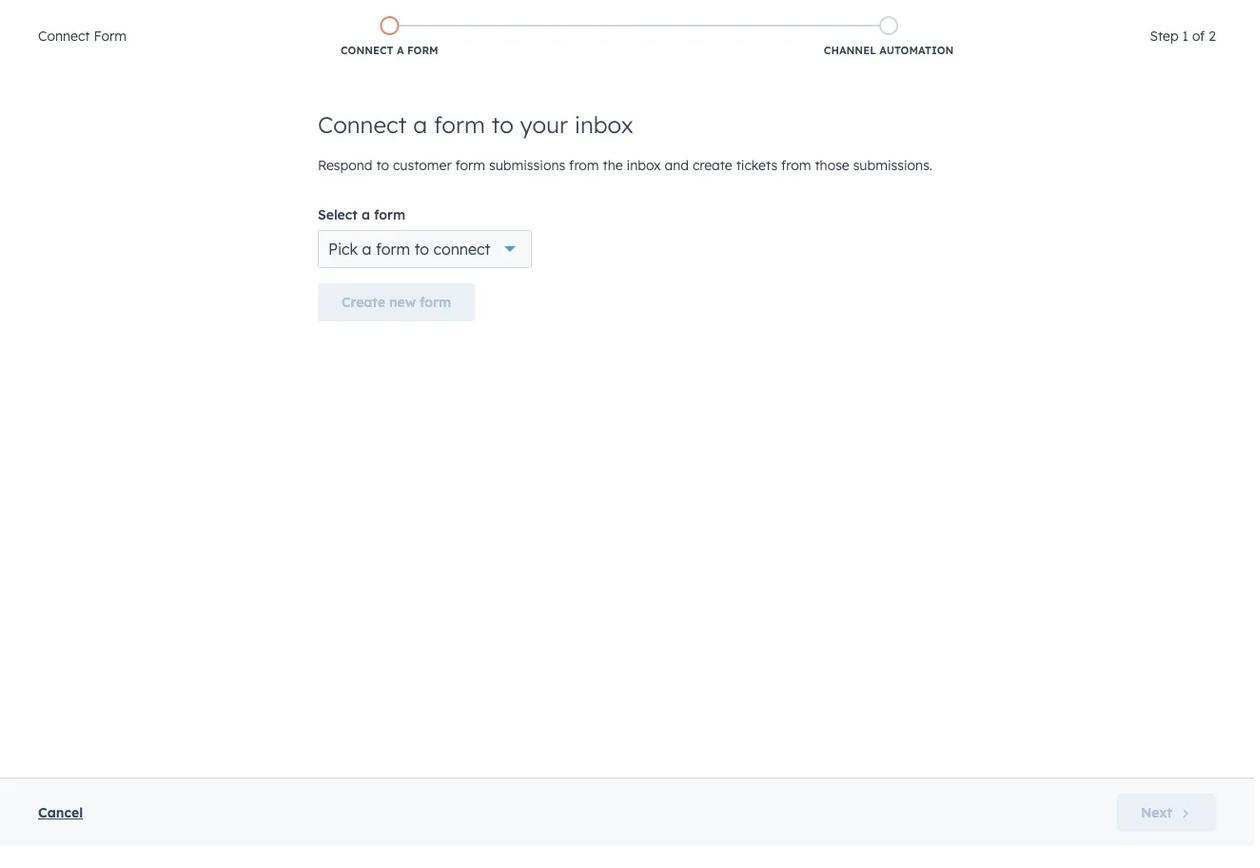 Task type: vqa. For each thing, say whether or not it's contained in the screenshot.
90 min, 60 min, 30 min, and 15 min meeting 30
no



Task type: describe. For each thing, give the bounding box(es) containing it.
customer
[[393, 157, 452, 174]]

channel automation
[[824, 44, 954, 57]]

connect for connect a form
[[341, 44, 394, 57]]

1
[[1182, 28, 1188, 44]]

Search HubSpot search field
[[987, 40, 1220, 72]]

create new form
[[342, 294, 451, 311]]

those
[[815, 157, 849, 174]]

a for connect a form to your inbox
[[413, 110, 427, 139]]

form for connect a form
[[407, 44, 438, 57]]

new
[[389, 294, 416, 311]]

form down connect a form to your inbox
[[455, 157, 485, 174]]

select a form
[[318, 206, 405, 223]]

1 from from the left
[[569, 157, 599, 174]]

respond
[[318, 157, 373, 174]]

pick
[[328, 240, 358, 259]]

and
[[665, 157, 689, 174]]

a for select a form
[[362, 206, 370, 223]]

1 vertical spatial inbox
[[627, 157, 661, 174]]

to for your
[[491, 110, 514, 139]]

form for select a form
[[374, 206, 405, 223]]

connect a form to your inbox
[[318, 110, 633, 139]]

of
[[1192, 28, 1205, 44]]

pick a form to connect
[[328, 240, 490, 259]]

next
[[1141, 805, 1172, 822]]

your
[[520, 110, 568, 139]]

the
[[603, 157, 623, 174]]

channel
[[824, 44, 876, 57]]

1 vertical spatial to
[[376, 157, 389, 174]]



Task type: locate. For each thing, give the bounding box(es) containing it.
to inside popup button
[[414, 240, 429, 259]]

2
[[1209, 28, 1216, 44]]

form up pick a form to connect
[[374, 206, 405, 223]]

to
[[491, 110, 514, 139], [376, 157, 389, 174], [414, 240, 429, 259]]

connect form
[[38, 28, 127, 44]]

to for connect
[[414, 240, 429, 259]]

form for create new form
[[420, 294, 451, 311]]

next button
[[1117, 795, 1216, 833]]

0 vertical spatial to
[[491, 110, 514, 139]]

from left those
[[781, 157, 811, 174]]

pick a form to connect button
[[318, 230, 532, 268]]

respond to customer form submissions from the inbox and create tickets from those submissions.
[[318, 157, 933, 174]]

form
[[407, 44, 438, 57], [434, 110, 485, 139], [455, 157, 485, 174], [374, 206, 405, 223], [376, 240, 410, 259], [420, 294, 451, 311]]

form inside "button"
[[420, 294, 451, 311]]

a inside popup button
[[362, 240, 372, 259]]

form inside list item
[[407, 44, 438, 57]]

inbox
[[574, 110, 633, 139], [627, 157, 661, 174]]

to right respond
[[376, 157, 389, 174]]

2 horizontal spatial to
[[491, 110, 514, 139]]

create
[[693, 157, 732, 174]]

a for pick a form to connect
[[362, 240, 372, 259]]

1 horizontal spatial to
[[414, 240, 429, 259]]

connect
[[433, 240, 490, 259]]

tickets
[[736, 157, 778, 174]]

list
[[140, 12, 1138, 62]]

to left your at the top left of the page
[[491, 110, 514, 139]]

form up customer
[[434, 110, 485, 139]]

connect for connect form
[[38, 28, 90, 44]]

1 horizontal spatial from
[[781, 157, 811, 174]]

form right new
[[420, 294, 451, 311]]

connect a form
[[341, 44, 438, 57]]

from left the
[[569, 157, 599, 174]]

submissions
[[489, 157, 565, 174]]

create
[[342, 294, 385, 311]]

form down select a form
[[376, 240, 410, 259]]

a
[[397, 44, 404, 57], [413, 110, 427, 139], [362, 206, 370, 223], [362, 240, 372, 259]]

0 horizontal spatial to
[[376, 157, 389, 174]]

menu item
[[1133, 0, 1231, 30]]

connect inside list item
[[341, 44, 394, 57]]

select
[[318, 206, 358, 223]]

cancel button
[[38, 802, 83, 825]]

a for connect a form
[[397, 44, 404, 57]]

channel automation list item
[[639, 12, 1138, 62]]

form inside popup button
[[376, 240, 410, 259]]

automation
[[879, 44, 954, 57]]

form for pick a form to connect
[[376, 240, 410, 259]]

list containing connect a form
[[140, 12, 1138, 62]]

form
[[94, 28, 127, 44]]

step 1 of 2
[[1150, 28, 1216, 44]]

2 from from the left
[[781, 157, 811, 174]]

2 vertical spatial to
[[414, 240, 429, 259]]

step
[[1150, 28, 1179, 44]]

0 vertical spatial inbox
[[574, 110, 633, 139]]

connect a form list item
[[140, 12, 639, 62]]

from
[[569, 157, 599, 174], [781, 157, 811, 174]]

connect
[[38, 28, 90, 44], [341, 44, 394, 57], [318, 110, 407, 139]]

0 horizontal spatial from
[[569, 157, 599, 174]]

form up connect a form to your inbox
[[407, 44, 438, 57]]

inbox right the
[[627, 157, 661, 174]]

form for connect a form to your inbox
[[434, 110, 485, 139]]

cancel
[[38, 805, 83, 822]]

a inside list item
[[397, 44, 404, 57]]

create new form button
[[318, 284, 475, 322]]

to left connect
[[414, 240, 429, 259]]

submissions.
[[853, 157, 933, 174]]

inbox up the
[[574, 110, 633, 139]]

connect for connect a form to your inbox
[[318, 110, 407, 139]]



